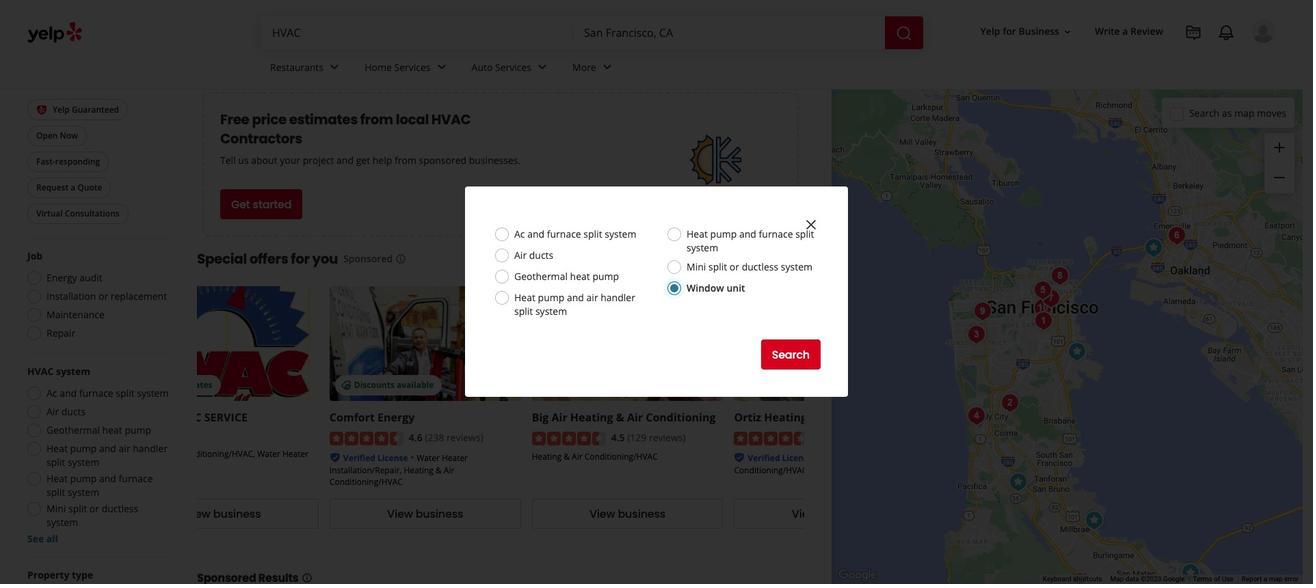Task type: locate. For each thing, give the bounding box(es) containing it.
1 horizontal spatial reviews)
[[649, 432, 686, 445]]

1 horizontal spatial ac
[[514, 228, 525, 241]]

estimates inside free price estimates from local hvac contractors tell us about your project and get help from sponsored businesses.
[[289, 110, 358, 129]]

fast-responding button
[[27, 152, 109, 173]]

1 vertical spatial heat pump and air handler split system
[[47, 443, 167, 469]]

0 horizontal spatial heat
[[102, 424, 122, 437]]

view business link for energy
[[330, 500, 521, 530]]

heating down 4.6
[[404, 465, 434, 477]]

more
[[572, 61, 596, 74]]

next image
[[786, 251, 802, 267]]

hvac down free estimates
[[171, 410, 201, 425]]

4.5 (129 reviews)
[[611, 432, 686, 445]]

hvac right best
[[289, 44, 337, 66]]

nk heating & air conditioning image
[[1140, 235, 1167, 262]]

1 view business link from the left
[[127, 500, 319, 530]]

hvac right local
[[431, 110, 471, 129]]

search inside button
[[772, 347, 810, 363]]

1 option group from the top
[[23, 250, 170, 345]]

conditioning/hvac down 4.5
[[585, 452, 658, 463]]

0 vertical spatial air ducts
[[514, 249, 553, 262]]

mini split or ductless system up all
[[47, 503, 138, 530]]

2 option group from the top
[[23, 365, 170, 547]]

0 vertical spatial ac and furnace split system
[[514, 228, 636, 241]]

heat pump and furnace split system inside search dialog
[[687, 228, 814, 254]]

map for moves
[[1234, 106, 1255, 119]]

24 chevron down v2 image right more at the left
[[599, 59, 615, 76]]

1 vertical spatial map
[[1269, 576, 1283, 583]]

2 reviews) from the left
[[649, 432, 686, 445]]

heating & air conditioning/hvac down 4.7 star rating image
[[734, 453, 872, 477]]

water heater installation/repair, heating & air conditioning/hvac
[[330, 453, 468, 489]]

0 horizontal spatial 24 chevron down v2 image
[[326, 59, 343, 76]]

24 chevron down v2 image
[[326, 59, 343, 76], [534, 59, 551, 76], [599, 59, 615, 76]]

0 horizontal spatial handler
[[133, 443, 167, 456]]

business
[[213, 507, 261, 522], [416, 507, 463, 522], [618, 507, 666, 522], [820, 507, 868, 522]]

1 conditioning from the left
[[646, 410, 716, 425]]

& down (238
[[436, 465, 442, 477]]

verified for comfort
[[343, 453, 375, 465]]

1 vertical spatial search
[[772, 347, 810, 363]]

0 vertical spatial geothermal heat pump
[[514, 270, 619, 283]]

0 vertical spatial ac
[[514, 228, 525, 241]]

heating & air conditioning/hvac down 4.5
[[532, 452, 658, 463]]

water right conditioning/hvac, at the bottom left of the page
[[257, 449, 280, 460]]

a right report
[[1264, 576, 1267, 583]]

1 vertical spatial air
[[119, 443, 130, 456]]

0 horizontal spatial verified
[[343, 453, 375, 465]]

ductless up unit
[[742, 261, 778, 274]]

air ducts inside search dialog
[[514, 249, 553, 262]]

a left quote
[[71, 182, 75, 194]]

1 view business from the left
[[185, 507, 261, 522]]

1 services from the left
[[394, 61, 431, 74]]

or up 'type' at left
[[89, 503, 99, 516]]

free estimates
[[152, 380, 212, 391]]

offers
[[249, 250, 288, 269]]

2 view from the left
[[387, 507, 413, 522]]

0 horizontal spatial search
[[772, 347, 810, 363]]

free for price
[[220, 110, 249, 129]]

0 horizontal spatial conditioning/hvac
[[330, 477, 403, 489]]

1 vertical spatial from
[[395, 154, 416, 167]]

verified license down 4.7 star rating image
[[748, 453, 813, 465]]

heater inside heating & air conditioning/hvac, water heater installation/repair
[[282, 449, 308, 460]]

2 horizontal spatial 16 info v2 image
[[793, 52, 804, 63]]

verified license for energy
[[343, 453, 408, 465]]

water down (238
[[417, 453, 440, 465]]

1 horizontal spatial conditioning/hvac
[[585, 452, 658, 463]]

1 vertical spatial ac
[[47, 387, 57, 400]]

for left you
[[291, 250, 310, 269]]

or up unit
[[730, 261, 739, 274]]

reviews) right (129
[[649, 432, 686, 445]]

heat pump and furnace split system down installation/repair
[[47, 473, 153, 500]]

report
[[1242, 576, 1262, 583]]

3 view business link from the left
[[532, 500, 723, 530]]

view business
[[185, 507, 261, 522], [387, 507, 463, 522], [589, 507, 666, 522], [792, 507, 868, 522]]

0 horizontal spatial geothermal heat pump
[[47, 424, 151, 437]]

& inside heating & air conditioning/hvac, water heater installation/repair
[[159, 449, 165, 460]]

1 view from the left
[[185, 507, 211, 522]]

0 vertical spatial search
[[1189, 106, 1220, 119]]

& down united
[[159, 449, 165, 460]]

2 services from the left
[[495, 61, 531, 74]]

2 24 chevron down v2 image from the left
[[534, 59, 551, 76]]

1 horizontal spatial verified license button
[[748, 452, 813, 465]]

about
[[251, 154, 277, 167]]

3 view from the left
[[589, 507, 615, 522]]

1 horizontal spatial search
[[1189, 106, 1220, 119]]

3 24 chevron down v2 image from the left
[[599, 59, 615, 76]]

responding
[[55, 156, 100, 168]]

keyboard shortcuts
[[1043, 576, 1102, 583]]

0 horizontal spatial heat pump and furnace split system
[[47, 473, 153, 500]]

0 vertical spatial handler
[[601, 291, 635, 304]]

free
[[220, 110, 249, 129], [152, 380, 170, 391]]

or down the audit
[[98, 290, 108, 303]]

breathable image
[[1029, 277, 1056, 304]]

a inside request a quote button
[[71, 182, 75, 194]]

24 chevron down v2 image inside "auto services" 'link'
[[534, 59, 551, 76]]

contractors
[[220, 129, 302, 148]]

map right as
[[1234, 106, 1255, 119]]

2 vertical spatial 16 info v2 image
[[301, 573, 312, 584]]

2 verified license button from the left
[[748, 452, 813, 465]]

2 view business from the left
[[387, 507, 463, 522]]

a inside write a review link
[[1123, 25, 1128, 38]]

4 business from the left
[[820, 507, 868, 522]]

search button
[[761, 340, 821, 370]]

0 horizontal spatial ac and furnace split system
[[47, 387, 169, 400]]

view business link
[[127, 500, 319, 530], [330, 500, 521, 530], [532, 500, 723, 530], [734, 500, 926, 530]]

featured group
[[25, 77, 170, 227]]

map
[[1234, 106, 1255, 119], [1269, 576, 1283, 583]]

view business link for heating
[[734, 500, 926, 530]]

view business for air
[[589, 507, 666, 522]]

0 horizontal spatial yelp
[[53, 104, 70, 116]]

ortiz heating & air conditioning
[[734, 410, 910, 425]]

0 vertical spatial map
[[1234, 106, 1255, 119]]

0 horizontal spatial heat pump and air handler split system
[[47, 443, 167, 469]]

a plus quality hvac image
[[963, 403, 990, 430]]

free left price
[[220, 110, 249, 129]]

reviews)
[[447, 432, 483, 445], [649, 432, 686, 445]]

auto
[[472, 61, 493, 74]]

free up united
[[152, 380, 170, 391]]

1 horizontal spatial yelp
[[980, 25, 1000, 38]]

previous image
[[755, 251, 771, 267]]

0 vertical spatial heat
[[570, 270, 590, 283]]

license up installation/repair,
[[377, 453, 408, 465]]

sponsored
[[419, 154, 467, 167]]

your
[[280, 154, 300, 167]]

business for hvac
[[213, 507, 261, 522]]

restaurants link
[[259, 49, 354, 89]]

heat pump and furnace split system up unit
[[687, 228, 814, 254]]

group
[[1265, 133, 1295, 194]]

2 horizontal spatial a
[[1264, 576, 1267, 583]]

2 verified from the left
[[748, 453, 780, 465]]

ductless down installation/repair
[[102, 503, 138, 516]]

energy
[[47, 272, 77, 285], [378, 410, 415, 425]]

air inside search dialog
[[586, 291, 598, 304]]

0 horizontal spatial map
[[1234, 106, 1255, 119]]

energy up 'installation'
[[47, 272, 77, 285]]

virtual consultations
[[36, 208, 119, 220]]

heating & air conditioning/hvac
[[532, 452, 658, 463], [734, 453, 872, 477]]

0 vertical spatial option group
[[23, 250, 170, 345]]

conditioning/hvac down 16 verified v2 image
[[330, 477, 403, 489]]

24 chevron down v2 image right auto services on the left top of page
[[534, 59, 551, 76]]

1 vertical spatial free
[[152, 380, 170, 391]]

yelp right 16 yelp guaranteed v2 icon
[[53, 104, 70, 116]]

dennis's heating & cooling image
[[1063, 339, 1091, 366]]

terms of use
[[1193, 576, 1234, 583]]

0 vertical spatial energy
[[47, 272, 77, 285]]

installation/repair,
[[330, 465, 402, 477]]

2 horizontal spatial 24 chevron down v2 image
[[599, 59, 615, 76]]

1 reviews) from the left
[[447, 432, 483, 445]]

for
[[1003, 25, 1016, 38], [291, 250, 310, 269]]

available
[[397, 380, 434, 391]]

verified up installation/repair,
[[343, 453, 375, 465]]

mini up the window
[[687, 261, 706, 274]]

0 vertical spatial for
[[1003, 25, 1016, 38]]

write
[[1095, 25, 1120, 38]]

1 horizontal spatial 16 info v2 image
[[395, 254, 406, 265]]

1 horizontal spatial verified license
[[748, 453, 813, 465]]

business categories element
[[259, 49, 1276, 89]]

reviews) for big air heating & air conditioning
[[649, 432, 686, 445]]

2 verified license from the left
[[748, 453, 813, 465]]

license down 4.7 star rating image
[[782, 453, 813, 465]]

4.6
[[409, 432, 422, 445]]

from
[[360, 110, 393, 129], [395, 154, 416, 167]]

verified license for heating
[[748, 453, 813, 465]]

1 vertical spatial option group
[[23, 365, 170, 547]]

2 license from the left
[[782, 453, 813, 465]]

1 horizontal spatial services
[[495, 61, 531, 74]]

heater
[[282, 449, 308, 460], [442, 453, 468, 465]]

1 horizontal spatial air
[[586, 291, 598, 304]]

view business for hvac
[[185, 507, 261, 522]]

service
[[204, 410, 247, 425]]

geothermal heat pump inside search dialog
[[514, 270, 619, 283]]

0 horizontal spatial license
[[377, 453, 408, 465]]

and inside free price estimates from local hvac contractors tell us about your project and get help from sponsored businesses.
[[337, 154, 354, 167]]

0 vertical spatial yelp
[[980, 25, 1000, 38]]

16 discount available v2 image
[[340, 380, 351, 391]]

1 verified license from the left
[[343, 453, 408, 465]]

restaurants
[[270, 61, 324, 74]]

0 horizontal spatial reviews)
[[447, 432, 483, 445]]

get
[[231, 197, 250, 212]]

verified license button down 4.7 star rating image
[[748, 452, 813, 465]]

0 horizontal spatial geothermal
[[47, 424, 100, 437]]

air flow pros heating and air conditioning image
[[1030, 308, 1057, 335]]

yelp
[[980, 25, 1000, 38], [53, 104, 70, 116]]

virtual
[[36, 208, 63, 220]]

heater left 16 verified v2 image
[[282, 449, 308, 460]]

0 horizontal spatial energy
[[47, 272, 77, 285]]

help
[[373, 154, 392, 167]]

estimates up project
[[289, 110, 358, 129]]

ductless inside search dialog
[[742, 261, 778, 274]]

4 view business from the left
[[792, 507, 868, 522]]

0 vertical spatial ductless
[[742, 261, 778, 274]]

from left local
[[360, 110, 393, 129]]

1 horizontal spatial ac and furnace split system
[[514, 228, 636, 241]]

search for search
[[772, 347, 810, 363]]

0 vertical spatial 16 info v2 image
[[793, 52, 804, 63]]

1 horizontal spatial mini
[[687, 261, 706, 274]]

2 business from the left
[[416, 507, 463, 522]]

heater down 4.6 (238 reviews)
[[442, 453, 468, 465]]

reviews) right (238
[[447, 432, 483, 445]]

air ducts
[[514, 249, 553, 262], [47, 406, 86, 419]]

from right the 'help'
[[395, 154, 416, 167]]

conditioning/hvac inside heating & air conditioning/hvac
[[734, 465, 807, 477]]

map for error
[[1269, 576, 1283, 583]]

heating down united
[[127, 449, 157, 460]]

energy up 4.6
[[378, 410, 415, 425]]

0 horizontal spatial mini split or ductless system
[[47, 503, 138, 530]]

1 horizontal spatial air ducts
[[514, 249, 553, 262]]

yelp inside user actions element
[[980, 25, 1000, 38]]

pump
[[710, 228, 737, 241], [593, 270, 619, 283], [538, 291, 564, 304], [125, 424, 151, 437], [70, 443, 97, 456], [70, 473, 97, 486]]

sort:
[[679, 51, 699, 64]]

0 vertical spatial a
[[1123, 25, 1128, 38]]

option group containing job
[[23, 250, 170, 345]]

zoom out image
[[1271, 170, 1288, 186]]

1 verified license button from the left
[[343, 452, 408, 465]]

conditioning/hvac down 4.7 star rating image
[[734, 465, 807, 477]]

0 vertical spatial free
[[220, 110, 249, 129]]

option group
[[23, 250, 170, 345], [23, 365, 170, 547]]

mini
[[687, 261, 706, 274], [47, 503, 66, 516]]

3 view business from the left
[[589, 507, 666, 522]]

air
[[514, 249, 527, 262], [47, 406, 59, 419], [552, 410, 567, 425], [627, 410, 643, 425], [821, 410, 837, 425], [167, 449, 178, 460], [572, 452, 582, 463], [861, 453, 872, 465], [444, 465, 454, 477]]

water inside heating & air conditioning/hvac, water heater installation/repair
[[257, 449, 280, 460]]

fast-responding
[[36, 156, 100, 168]]

business for energy
[[416, 507, 463, 522]]

verified license
[[343, 453, 408, 465], [748, 453, 813, 465]]

2 view business link from the left
[[330, 500, 521, 530]]

yelp for yelp for business
[[980, 25, 1000, 38]]

16 yelp guaranteed v2 image
[[36, 105, 47, 116]]

1 verified from the left
[[343, 453, 375, 465]]

0 horizontal spatial a
[[71, 182, 75, 194]]

1 24 chevron down v2 image from the left
[[326, 59, 343, 76]]

search dialog
[[0, 0, 1313, 585]]

verified license button up installation/repair,
[[343, 452, 408, 465]]

map region
[[768, 29, 1313, 585]]

ductless
[[742, 261, 778, 274], [102, 503, 138, 516]]

map left error
[[1269, 576, 1283, 583]]

services right auto
[[495, 61, 531, 74]]

installation or replacement
[[47, 290, 167, 303]]

0 vertical spatial mini split or ductless system
[[687, 261, 813, 274]]

mini inside search dialog
[[687, 261, 706, 274]]

0 horizontal spatial services
[[394, 61, 431, 74]]

0 horizontal spatial ductless
[[102, 503, 138, 516]]

1 horizontal spatial ductless
[[742, 261, 778, 274]]

request a quote button
[[27, 178, 111, 199]]

1 horizontal spatial map
[[1269, 576, 1283, 583]]

services left 24 chevron down v2 image
[[394, 61, 431, 74]]

1 vertical spatial heat pump and furnace split system
[[47, 473, 153, 500]]

0 horizontal spatial estimates
[[172, 380, 212, 391]]

24 chevron down v2 image inside more link
[[599, 59, 615, 76]]

0 vertical spatial air
[[586, 291, 598, 304]]

view for energy
[[387, 507, 413, 522]]

hvac inside free price estimates from local hvac contractors tell us about your project and get help from sponsored businesses.
[[431, 110, 471, 129]]

estimates up united hvac service
[[172, 380, 212, 391]]

get started button
[[220, 189, 303, 220]]

0 horizontal spatial air ducts
[[47, 406, 86, 419]]

1 horizontal spatial license
[[782, 453, 813, 465]]

mini split or ductless system inside search dialog
[[687, 261, 813, 274]]

system
[[605, 228, 636, 241], [687, 241, 718, 254], [781, 261, 813, 274], [535, 305, 567, 318], [56, 365, 90, 378], [137, 387, 169, 400], [68, 456, 99, 469], [68, 487, 99, 500], [47, 517, 78, 530]]

nur hvac image
[[1177, 560, 1204, 585]]

replacement
[[111, 290, 167, 303]]

(238
[[425, 432, 444, 445]]

cyclone air systems inc. image
[[1046, 263, 1073, 290]]

0 vertical spatial geothermal
[[514, 270, 568, 283]]

4 view business link from the left
[[734, 500, 926, 530]]

yelp left "business"
[[980, 25, 1000, 38]]

air inside water heater installation/repair, heating & air conditioning/hvac
[[444, 465, 454, 477]]

terms
[[1193, 576, 1212, 583]]

services inside 'link'
[[495, 61, 531, 74]]

1 license from the left
[[377, 453, 408, 465]]

1 horizontal spatial geothermal heat pump
[[514, 270, 619, 283]]

verified license button
[[343, 452, 408, 465], [748, 452, 813, 465]]

24 chevron down v2 image inside restaurants link
[[326, 59, 343, 76]]

comfort
[[330, 410, 375, 425]]

installation
[[47, 290, 96, 303]]

mini split or ductless system up unit
[[687, 261, 813, 274]]

& down the 'ortiz heating & air conditioning'
[[853, 453, 859, 465]]

view for air
[[589, 507, 615, 522]]

None search field
[[261, 16, 926, 49]]

heating down ortiz heating & air conditioning link
[[821, 453, 851, 465]]

1 vertical spatial geothermal heat pump
[[47, 424, 151, 437]]

0 horizontal spatial for
[[291, 250, 310, 269]]

0 horizontal spatial heater
[[282, 449, 308, 460]]

business for heating
[[820, 507, 868, 522]]

yelp for business button
[[975, 19, 1079, 44]]

for left "business"
[[1003, 25, 1016, 38]]

3 business from the left
[[618, 507, 666, 522]]

special
[[197, 250, 247, 269]]

1 horizontal spatial water
[[417, 453, 440, 465]]

& up 4.5
[[616, 410, 624, 425]]

best
[[250, 44, 286, 66]]

24 chevron down v2 image for restaurants
[[326, 59, 343, 76]]

0 horizontal spatial free
[[152, 380, 170, 391]]

job
[[27, 250, 43, 263]]

0 horizontal spatial verified license
[[343, 453, 408, 465]]

view for heating
[[792, 507, 818, 522]]

conditioning/hvac inside water heater installation/repair, heating & air conditioning/hvac
[[330, 477, 403, 489]]

1 horizontal spatial heater
[[442, 453, 468, 465]]

1 vertical spatial mini split or ductless system
[[47, 503, 138, 530]]

1 horizontal spatial estimates
[[289, 110, 358, 129]]

ac and furnace split system
[[514, 228, 636, 241], [47, 387, 169, 400]]

license for energy
[[377, 453, 408, 465]]

1 horizontal spatial a
[[1123, 25, 1128, 38]]

1 vertical spatial ducts
[[61, 406, 86, 419]]

geothermal
[[514, 270, 568, 283], [47, 424, 100, 437]]

mini up all
[[47, 503, 66, 516]]

window
[[687, 282, 724, 295]]

option group containing hvac system
[[23, 365, 170, 547]]

4 view from the left
[[792, 507, 818, 522]]

san francisco heating and cooling image
[[996, 390, 1023, 417]]

verified license up installation/repair,
[[343, 453, 408, 465]]

1 horizontal spatial verified
[[748, 453, 780, 465]]

1 business from the left
[[213, 507, 261, 522]]

verified down 4.7 star rating image
[[748, 453, 780, 465]]

heating up 4.5 star rating image
[[570, 410, 613, 425]]

services for home services
[[394, 61, 431, 74]]

split
[[584, 228, 602, 241], [795, 228, 814, 241], [708, 261, 727, 274], [514, 305, 533, 318], [116, 387, 134, 400], [47, 456, 65, 469], [47, 487, 65, 500], [68, 503, 87, 516]]

get
[[356, 154, 370, 167]]

1 horizontal spatial conditioning
[[840, 410, 910, 425]]

heat pump and air handler split system inside search dialog
[[514, 291, 635, 318]]

window unit
[[687, 282, 745, 295]]

a right write
[[1123, 25, 1128, 38]]

verified license button for energy
[[343, 452, 408, 465]]

1 vertical spatial mini
[[47, 503, 66, 516]]

16 info v2 image
[[793, 52, 804, 63], [395, 254, 406, 265], [301, 573, 312, 584]]

0 vertical spatial or
[[730, 261, 739, 274]]

sponsored
[[343, 252, 393, 265]]

search
[[1189, 106, 1220, 119], [772, 347, 810, 363]]

handler inside search dialog
[[601, 291, 635, 304]]

yelp inside the featured group
[[53, 104, 70, 116]]

as
[[1222, 106, 1232, 119]]

24 chevron down v2 image right restaurants
[[326, 59, 343, 76]]

free inside free price estimates from local hvac contractors tell us about your project and get help from sponsored businesses.
[[220, 110, 249, 129]]



Task type: describe. For each thing, give the bounding box(es) containing it.
same day air conditioning & heating image
[[1029, 295, 1056, 322]]

discounts
[[354, 380, 395, 391]]

ocean air heating image
[[963, 321, 990, 349]]

installation/repair
[[127, 460, 197, 472]]

review
[[1131, 25, 1163, 38]]

1 horizontal spatial heating & air conditioning/hvac
[[734, 453, 872, 477]]

24 chevron down v2 image for more
[[599, 59, 615, 76]]

ducts inside search dialog
[[529, 249, 553, 262]]

home services link
[[354, 49, 461, 89]]

see all
[[27, 533, 58, 546]]

0 vertical spatial from
[[360, 110, 393, 129]]

24 chevron down v2 image
[[433, 59, 450, 76]]

user actions element
[[970, 17, 1295, 101]]

2 vertical spatial or
[[89, 503, 99, 516]]

free price estimates from local hvac contractors image
[[680, 126, 749, 194]]

1 horizontal spatial energy
[[378, 410, 415, 425]]

view business link for air
[[532, 500, 723, 530]]

ortiz
[[734, 410, 761, 425]]

search as map moves
[[1189, 106, 1286, 119]]

0 horizontal spatial mini
[[47, 503, 66, 516]]

yelp guaranteed
[[53, 104, 119, 116]]

view business for energy
[[387, 507, 463, 522]]

consultations
[[65, 208, 119, 220]]

16 verified v2 image
[[734, 453, 745, 464]]

heat inside search dialog
[[570, 270, 590, 283]]

1 vertical spatial ac and furnace split system
[[47, 387, 169, 400]]

©2023
[[1141, 576, 1162, 583]]

united hvac service
[[127, 410, 247, 425]]

business for air
[[618, 507, 666, 522]]

request
[[36, 182, 68, 194]]

open
[[36, 130, 58, 142]]

16 verified v2 image
[[330, 453, 340, 464]]

discounts available
[[354, 380, 434, 391]]

us
[[238, 154, 249, 167]]

keyboard
[[1043, 576, 1071, 583]]

reviews) for comfort energy
[[447, 432, 483, 445]]

view for hvac
[[185, 507, 211, 522]]

notifications image
[[1218, 25, 1234, 41]]

4.5 star rating image
[[532, 433, 606, 446]]

4.7 star rating image
[[734, 433, 808, 446]]

big air heating & air conditioning link
[[532, 410, 716, 425]]

heating inside heating & air conditioning/hvac
[[821, 453, 851, 465]]

virtual consultations button
[[27, 204, 128, 225]]

use
[[1222, 576, 1234, 583]]

you
[[312, 250, 338, 269]]

for inside button
[[1003, 25, 1016, 38]]

10
[[231, 44, 247, 66]]

request a quote
[[36, 182, 102, 194]]

shortcuts
[[1073, 576, 1102, 583]]

more link
[[562, 49, 626, 89]]

ac and furnace split system inside search dialog
[[514, 228, 636, 241]]

california
[[505, 44, 586, 66]]

a for request
[[71, 182, 75, 194]]

top
[[197, 44, 227, 66]]

business
[[1019, 25, 1059, 38]]

conditioning/hvac,
[[180, 449, 255, 460]]

services for auto services
[[495, 61, 531, 74]]

geothermal inside search dialog
[[514, 270, 568, 283]]

main air image
[[1004, 469, 1032, 497]]

property type
[[27, 569, 93, 582]]

featured
[[27, 77, 71, 90]]

16 info v2 image for special offers for you
[[395, 254, 406, 265]]

report a map error link
[[1242, 576, 1299, 583]]

air inside search dialog
[[514, 249, 527, 262]]

0 horizontal spatial ac
[[47, 387, 57, 400]]

1 vertical spatial for
[[291, 250, 310, 269]]

1 vertical spatial heat
[[102, 424, 122, 437]]

comfort energy
[[330, 410, 415, 425]]

zoom in image
[[1271, 139, 1288, 156]]

a for report
[[1264, 576, 1267, 583]]

4.5
[[611, 432, 625, 445]]

heating down 4.5 star rating image
[[532, 452, 562, 463]]

& right ortiz
[[810, 410, 818, 425]]

big air heating & air conditioning
[[532, 410, 716, 425]]

0 horizontal spatial ducts
[[61, 406, 86, 419]]

building efficiency image
[[969, 298, 996, 326]]

0 horizontal spatial heating & air conditioning/hvac
[[532, 452, 658, 463]]

quote
[[78, 182, 102, 194]]

search for search as map moves
[[1189, 106, 1220, 119]]

hvac down repair
[[27, 365, 54, 378]]

united
[[127, 410, 169, 425]]

fast-
[[36, 156, 55, 168]]

ac inside search dialog
[[514, 228, 525, 241]]

atlas heating image
[[1163, 222, 1190, 250]]

project
[[303, 154, 334, 167]]

1 vertical spatial or
[[98, 290, 108, 303]]

2 conditioning from the left
[[840, 410, 910, 425]]

(129
[[627, 432, 647, 445]]

& down 4.5 star rating image
[[564, 452, 570, 463]]

16 chevron down v2 image
[[1062, 26, 1073, 37]]

unit
[[727, 282, 745, 295]]

yelp for yelp guaranteed
[[53, 104, 70, 116]]

close image
[[803, 217, 819, 233]]

heating up 4.7 star rating image
[[764, 410, 807, 425]]

yelp for business
[[980, 25, 1059, 38]]

report a map error
[[1242, 576, 1299, 583]]

open now button
[[27, 126, 87, 147]]

next hvac & appliance repair image
[[1037, 285, 1065, 313]]

data
[[1126, 576, 1139, 583]]

discounts available link
[[330, 287, 521, 401]]

or inside search dialog
[[730, 261, 739, 274]]

free for estimates
[[152, 380, 170, 391]]

projects image
[[1185, 25, 1202, 41]]

audit
[[80, 272, 102, 285]]

ortiz heating & air conditioning image
[[1080, 507, 1108, 535]]

energy audit
[[47, 272, 102, 285]]

heating inside heating & air conditioning/hvac, water heater installation/repair
[[127, 449, 157, 460]]

24 chevron down v2 image for auto services
[[534, 59, 551, 76]]

1 vertical spatial estimates
[[172, 380, 212, 391]]

& inside heating & air conditioning/hvac
[[853, 453, 859, 465]]

of
[[1214, 576, 1220, 583]]

yelp guaranteed button
[[27, 99, 128, 121]]

ortiz heating & air conditioning link
[[734, 410, 910, 425]]

see all button
[[27, 533, 58, 546]]

map data ©2023 google
[[1110, 576, 1185, 583]]

free estimates link
[[127, 287, 319, 401]]

auto services link
[[461, 49, 562, 89]]

special offers for you
[[197, 250, 338, 269]]

air inside heating & air conditioning/hvac
[[861, 453, 872, 465]]

1 vertical spatial handler
[[133, 443, 167, 456]]

moves
[[1257, 106, 1286, 119]]

businesses.
[[469, 154, 521, 167]]

repair
[[47, 327, 75, 340]]

4.6 star rating image
[[330, 433, 403, 446]]

verified license button for heating
[[748, 452, 813, 465]]

search image
[[896, 25, 912, 41]]

get started
[[231, 197, 292, 212]]

google
[[1163, 576, 1185, 583]]

google image
[[835, 567, 880, 585]]

write a review link
[[1089, 19, 1169, 44]]

air inside heating & air conditioning/hvac, water heater installation/repair
[[167, 449, 178, 460]]

0 horizontal spatial air
[[119, 443, 130, 456]]

maintenance
[[47, 309, 105, 322]]

& inside water heater installation/repair, heating & air conditioning/hvac
[[436, 465, 442, 477]]

16 info v2 image for top 10 best hvac near san francisco, california
[[793, 52, 804, 63]]

auto services
[[472, 61, 531, 74]]

home
[[365, 61, 392, 74]]

a for write
[[1123, 25, 1128, 38]]

local
[[396, 110, 429, 129]]

type
[[72, 569, 93, 582]]

error
[[1284, 576, 1299, 583]]

keyboard shortcuts button
[[1043, 575, 1102, 585]]

heater inside water heater installation/repair, heating & air conditioning/hvac
[[442, 453, 468, 465]]

verified for ortiz
[[748, 453, 780, 465]]

heating inside water heater installation/repair, heating & air conditioning/hvac
[[404, 465, 434, 477]]

water inside water heater installation/repair, heating & air conditioning/hvac
[[417, 453, 440, 465]]

united hvac service link
[[127, 410, 247, 425]]

tell
[[220, 154, 236, 167]]

view business for heating
[[792, 507, 868, 522]]

0 horizontal spatial 16 info v2 image
[[301, 573, 312, 584]]

view business link for hvac
[[127, 500, 319, 530]]

license for heating
[[782, 453, 813, 465]]

started
[[253, 197, 292, 212]]

1 vertical spatial geothermal
[[47, 424, 100, 437]]

price
[[252, 110, 286, 129]]



Task type: vqa. For each thing, say whether or not it's contained in the screenshot.
the in the button
no



